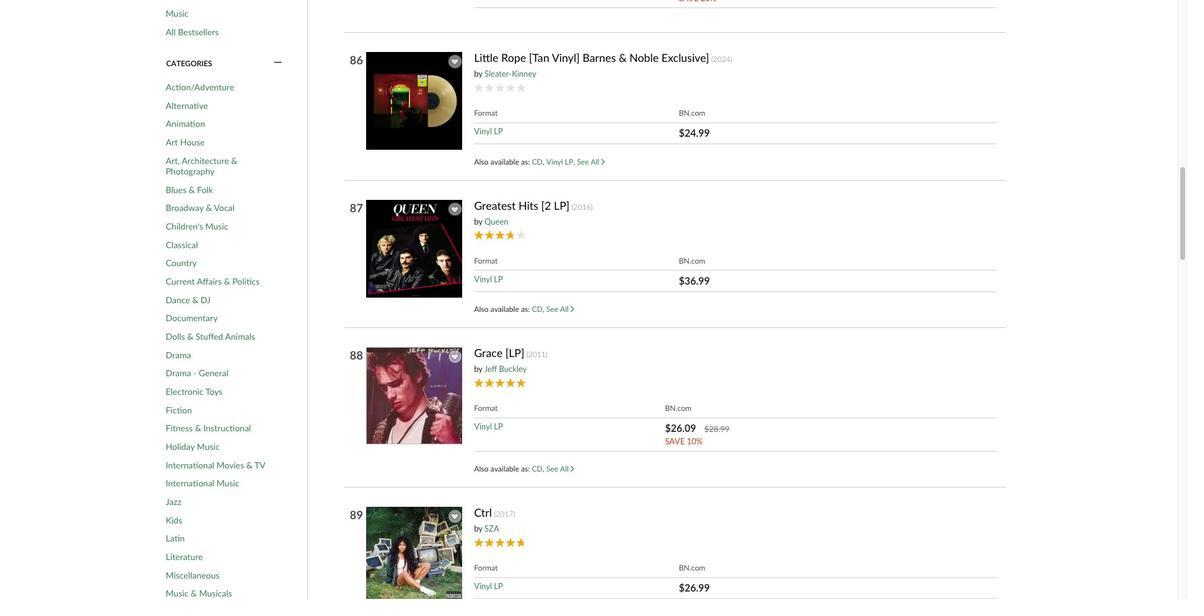 Task type: describe. For each thing, give the bounding box(es) containing it.
the very best of daryl hall & john oates image
[[366, 0, 465, 2]]

politics
[[232, 276, 260, 287]]

bn.com for barnes
[[679, 109, 706, 118]]

vinyl lp for greatest
[[474, 275, 503, 284]]

$36.99 link
[[679, 275, 710, 287]]

vinyl lp link for hits
[[474, 275, 503, 284]]

10%
[[687, 437, 703, 447]]

, up (2011)
[[543, 305, 545, 314]]

current affairs & politics link
[[166, 276, 260, 287]]

vinyl lp link up lp]
[[547, 157, 574, 167]]

& inside 'link'
[[206, 203, 212, 213]]

blues
[[166, 185, 187, 195]]

greatest hits [2 lp] (2016) by queen
[[474, 199, 593, 227]]

also available as: cd , for by
[[474, 465, 547, 474]]

grace [lp] link
[[474, 347, 525, 361]]

classical link
[[166, 240, 198, 251]]

format for greatest
[[474, 257, 498, 266]]

(2011)
[[527, 350, 548, 360]]

jeff
[[484, 365, 497, 375]]

kids link
[[166, 516, 182, 526]]

lp for [lp]
[[494, 422, 503, 432]]

vinyl for [lp]
[[474, 422, 492, 432]]

music & musicals
[[166, 589, 232, 600]]

[tan
[[529, 51, 550, 65]]

action/adventure link
[[166, 82, 234, 93]]

vinyl]
[[552, 51, 580, 65]]

exclusive]
[[662, 51, 709, 65]]

musicals
[[199, 589, 232, 600]]

see all for greatest hits [2 lp]
[[547, 305, 571, 314]]

89
[[350, 509, 363, 523]]

0 vertical spatial see
[[577, 157, 589, 167]]

sleater-kinney link
[[485, 69, 537, 79]]

by inside ctrl (2017) by sza
[[474, 525, 483, 534]]

by inside the grace [lp] (2011) by jeff buckley
[[474, 365, 483, 375]]

minus image
[[274, 58, 282, 69]]

format for little
[[474, 109, 498, 118]]

current affairs & politics
[[166, 276, 260, 287]]

broadway & vocal
[[166, 203, 235, 213]]

queen link
[[485, 217, 509, 227]]

animation link
[[166, 118, 205, 129]]

fitness & instructional link
[[166, 424, 251, 434]]

cd for hits
[[532, 305, 543, 314]]

literature link
[[166, 552, 203, 563]]

affairs
[[197, 276, 222, 287]]

-
[[193, 368, 197, 379]]

dance & dj
[[166, 295, 211, 305]]

all bestsellers link
[[166, 27, 219, 38]]

international movies & tv
[[166, 460, 266, 471]]

animation
[[166, 118, 205, 129]]

0 vertical spatial see all link
[[577, 157, 605, 167]]

vinyl for rope
[[474, 127, 492, 137]]

sza
[[485, 525, 499, 534]]

jazz
[[166, 497, 181, 508]]

format for grace
[[474, 404, 498, 414]]

vinyl lp link for rope
[[474, 127, 503, 137]]

greatest hits [2 lp] link
[[474, 199, 570, 213]]

bn.com for (2016)
[[679, 257, 706, 266]]

stuffed
[[196, 332, 223, 342]]

children's
[[166, 221, 203, 232]]

current
[[166, 276, 195, 287]]

vinyl lp for grace
[[474, 422, 503, 432]]

by inside "greatest hits [2 lp] (2016) by queen"
[[474, 217, 483, 227]]

dolls & stuffed animals
[[166, 332, 255, 342]]

fiction
[[166, 405, 192, 416]]

& down miscellaneous link
[[191, 589, 197, 600]]

broadway
[[166, 203, 204, 213]]

cd for [lp]
[[532, 465, 543, 474]]

art, architecture & photography
[[166, 155, 237, 177]]

dance & dj link
[[166, 295, 211, 306]]

classical
[[166, 240, 198, 250]]

art house
[[166, 137, 205, 147]]

also available as: cd , for lp]
[[474, 305, 547, 314]]

rope
[[501, 51, 526, 65]]

movies
[[217, 460, 244, 471]]

music up all bestsellers at the left of page
[[166, 8, 189, 19]]

categories
[[166, 59, 212, 68]]

see all link for greatest hits [2 lp]
[[547, 305, 574, 314]]

87
[[350, 201, 363, 215]]

animals
[[225, 332, 255, 342]]

drama for drama - general
[[166, 368, 191, 379]]

international for international movies & tv
[[166, 460, 214, 471]]

music for international
[[217, 479, 239, 489]]

bn.com up $26.99
[[679, 564, 706, 574]]

also for grace [lp]
[[474, 465, 489, 474]]

, left right icon
[[543, 465, 545, 474]]

music link
[[166, 8, 189, 19]]

see all for grace [lp]
[[547, 465, 571, 474]]

little rope [tan vinyl] barnes & noble exclusive] link
[[474, 51, 709, 65]]

ctrl (2017) by sza
[[474, 507, 515, 534]]

electronic toys
[[166, 387, 223, 397]]

$36.99
[[679, 275, 710, 287]]

lp]
[[554, 199, 570, 212]]

drama - general
[[166, 368, 229, 379]]

drama - general link
[[166, 368, 229, 379]]

categories button
[[166, 58, 284, 69]]

children's music link
[[166, 221, 228, 232]]

action/adventure
[[166, 82, 234, 92]]

country link
[[166, 258, 197, 269]]

by inside little rope [tan vinyl] barnes & noble exclusive] (2024) by sleater-kinney
[[474, 69, 483, 79]]

$28.99 save 10%
[[665, 425, 730, 447]]

grace
[[474, 347, 503, 360]]

$26.09 link
[[665, 423, 696, 435]]

art
[[166, 137, 178, 147]]

greatest hits [2 lp] image
[[366, 199, 465, 299]]

1 horizontal spatial right image
[[602, 159, 605, 165]]

jeff buckley link
[[484, 365, 527, 375]]

1 cd from the top
[[532, 157, 543, 167]]

drama link
[[166, 350, 191, 361]]

latin
[[166, 534, 185, 544]]

dance
[[166, 295, 190, 305]]

[2
[[541, 199, 551, 212]]

ctrl image
[[366, 507, 465, 600]]

noble
[[630, 51, 659, 65]]

1 also from the top
[[474, 157, 489, 167]]

[lp]
[[506, 347, 525, 360]]

kinney
[[512, 69, 537, 79]]

international for international music
[[166, 479, 214, 489]]



Task type: locate. For each thing, give the bounding box(es) containing it.
0 vertical spatial also available as: cd ,
[[474, 305, 547, 314]]

international down holiday music link
[[166, 460, 214, 471]]

vinyl up lp]
[[547, 157, 563, 167]]

1 vertical spatial see all link
[[547, 305, 574, 314]]

also up greatest
[[474, 157, 489, 167]]

drama left -
[[166, 368, 191, 379]]

architecture
[[182, 155, 229, 166]]

little rope [tan vinyl] barnes & noble exclusive] (2024) by sleater-kinney
[[474, 51, 733, 79]]

1 also available as: cd , from the top
[[474, 305, 547, 314]]

& left dj on the left
[[192, 295, 198, 305]]

vinyl lp down jeff
[[474, 422, 503, 432]]

$26.99
[[679, 583, 710, 595]]

see up (2011)
[[547, 305, 559, 314]]

alternative
[[166, 100, 208, 111]]

vinyl lp up the also available as: cd , vinyl lp ,
[[474, 127, 503, 137]]

save
[[665, 437, 685, 447]]

1 vertical spatial see all
[[547, 305, 571, 314]]

vinyl lp link down jeff
[[474, 422, 503, 432]]

0 vertical spatial right image
[[602, 159, 605, 165]]

vinyl down sza link at the left
[[474, 582, 492, 592]]

greatest
[[474, 199, 516, 212]]

electronic toys link
[[166, 387, 223, 398]]

as: for hits
[[521, 305, 530, 314]]

1 drama from the top
[[166, 350, 191, 361]]

vinyl lp link down queen link
[[474, 275, 503, 284]]

kids
[[166, 516, 182, 526]]

, up (2016)
[[574, 157, 575, 167]]

2 international from the top
[[166, 479, 214, 489]]

fiction link
[[166, 405, 192, 416]]

lp up lp]
[[565, 157, 574, 167]]

2 cd link from the top
[[532, 305, 543, 314]]

1 vertical spatial international
[[166, 479, 214, 489]]

also up grace at the bottom of page
[[474, 305, 489, 314]]

house
[[180, 137, 205, 147]]

lp down jeff buckley link
[[494, 422, 503, 432]]

music down vocal
[[205, 221, 228, 232]]

0 vertical spatial also
[[474, 157, 489, 167]]

2 vertical spatial available
[[491, 465, 519, 474]]

vinyl lp link for [lp]
[[474, 422, 503, 432]]

&
[[619, 51, 627, 65], [231, 155, 237, 166], [189, 185, 195, 195], [206, 203, 212, 213], [224, 276, 230, 287], [192, 295, 198, 305], [187, 332, 194, 342], [195, 424, 201, 434], [246, 460, 253, 471], [191, 589, 197, 600]]

documentary link
[[166, 313, 218, 324]]

as: left right icon
[[521, 465, 530, 474]]

also
[[474, 157, 489, 167], [474, 305, 489, 314], [474, 465, 489, 474]]

& left the folk
[[189, 185, 195, 195]]

literature
[[166, 552, 203, 563]]

format
[[474, 109, 498, 118], [474, 257, 498, 266], [474, 404, 498, 414], [474, 564, 498, 574]]

dj
[[201, 295, 211, 305]]

& right architecture
[[231, 155, 237, 166]]

$24.99
[[679, 127, 710, 139]]

vinyl lp
[[474, 127, 503, 137], [474, 275, 503, 284], [474, 422, 503, 432], [474, 582, 503, 592]]

also up ctrl
[[474, 465, 489, 474]]

vocal
[[214, 203, 235, 213]]

buckley
[[499, 365, 527, 375]]

also available as: cd , up "[lp]"
[[474, 305, 547, 314]]

vinyl down jeff
[[474, 422, 492, 432]]

3 available from the top
[[491, 465, 519, 474]]

instructional
[[203, 424, 251, 434]]

international music
[[166, 479, 239, 489]]

cd left right icon
[[532, 465, 543, 474]]

,
[[543, 157, 545, 167], [574, 157, 575, 167], [543, 305, 545, 314], [543, 465, 545, 474]]

music inside children's music link
[[205, 221, 228, 232]]

drama for drama link
[[166, 350, 191, 361]]

1 format from the top
[[474, 109, 498, 118]]

tv
[[255, 460, 266, 471]]

& right fitness
[[195, 424, 201, 434]]

available up greatest
[[491, 157, 519, 167]]

see all link for grace [lp]
[[547, 465, 574, 474]]

see up (2016)
[[577, 157, 589, 167]]

barnes
[[583, 51, 616, 65]]

music for children's
[[205, 221, 228, 232]]

(2017)
[[494, 510, 515, 520]]

drama down dolls
[[166, 350, 191, 361]]

2 available from the top
[[491, 305, 519, 314]]

cd up hits
[[532, 157, 543, 167]]

vinyl lp link up the also available as: cd , vinyl lp ,
[[474, 127, 503, 137]]

format down sza link at the left
[[474, 564, 498, 574]]

2 by from the top
[[474, 217, 483, 227]]

$26.09
[[665, 423, 696, 435]]

lp for rope
[[494, 127, 503, 137]]

, up [2
[[543, 157, 545, 167]]

cd link up (2011)
[[532, 305, 543, 314]]

2 also available as: cd , from the top
[[474, 465, 547, 474]]

little
[[474, 51, 499, 65]]

cd link
[[532, 157, 543, 167], [532, 305, 543, 314], [532, 465, 543, 474]]

0 vertical spatial cd
[[532, 157, 543, 167]]

1 cd link from the top
[[532, 157, 543, 167]]

4 by from the top
[[474, 525, 483, 534]]

format down 'queen'
[[474, 257, 498, 266]]

see left right icon
[[547, 465, 559, 474]]

vinyl for hits
[[474, 275, 492, 284]]

as: up "[lp]"
[[521, 305, 530, 314]]

1 available from the top
[[491, 157, 519, 167]]

1 vertical spatial also available as: cd ,
[[474, 465, 547, 474]]

cd link left right icon
[[532, 465, 543, 474]]

2 format from the top
[[474, 257, 498, 266]]

0 vertical spatial see all
[[577, 157, 602, 167]]

format down jeff
[[474, 404, 498, 414]]

also available as: cd , up (2017)
[[474, 465, 547, 474]]

little rope [tan vinyl] barnes & noble exclusive] image
[[366, 52, 465, 151]]

ctrl link
[[474, 507, 492, 520]]

sza link
[[485, 525, 499, 534]]

2 vertical spatial also
[[474, 465, 489, 474]]

music down the fitness & instructional link
[[197, 442, 220, 453]]

1 vertical spatial as:
[[521, 305, 530, 314]]

alternative link
[[166, 100, 208, 111]]

by left 'queen'
[[474, 217, 483, 227]]

cd up (2011)
[[532, 305, 543, 314]]

3 cd link from the top
[[532, 465, 543, 474]]

vinyl lp link down sza link at the left
[[474, 582, 503, 592]]

art house link
[[166, 137, 205, 148]]

lp up the also available as: cd , vinyl lp ,
[[494, 127, 503, 137]]

1 international from the top
[[166, 460, 214, 471]]

available for grace
[[491, 465, 519, 474]]

0 vertical spatial cd link
[[532, 157, 543, 167]]

right image
[[602, 159, 605, 165], [571, 306, 574, 313]]

3 also from the top
[[474, 465, 489, 474]]

music
[[166, 8, 189, 19], [205, 221, 228, 232], [197, 442, 220, 453], [217, 479, 239, 489], [166, 589, 189, 600]]

dolls
[[166, 332, 185, 342]]

cd link for noble
[[532, 157, 543, 167]]

1 vertical spatial cd link
[[532, 305, 543, 314]]

grace [lp] image
[[366, 347, 465, 446]]

3 cd from the top
[[532, 465, 543, 474]]

music down movies
[[217, 479, 239, 489]]

3 as: from the top
[[521, 465, 530, 474]]

1 vertical spatial drama
[[166, 368, 191, 379]]

cd link up hits
[[532, 157, 543, 167]]

also available as: cd , vinyl lp ,
[[474, 157, 577, 167]]

4 vinyl lp from the top
[[474, 582, 503, 592]]

bn.com
[[679, 109, 706, 118], [679, 257, 706, 266], [665, 404, 692, 414], [679, 564, 706, 574]]

music inside holiday music link
[[197, 442, 220, 453]]

toys
[[206, 387, 223, 397]]

vinyl
[[474, 127, 492, 137], [547, 157, 563, 167], [474, 275, 492, 284], [474, 422, 492, 432], [474, 582, 492, 592]]

1 by from the top
[[474, 69, 483, 79]]

holiday music
[[166, 442, 220, 453]]

lp down sza link at the left
[[494, 582, 503, 592]]

bn.com up $36.99 at the top right of page
[[679, 257, 706, 266]]

music down miscellaneous link
[[166, 589, 189, 600]]

& right dolls
[[187, 332, 194, 342]]

music inside music & musicals link
[[166, 589, 189, 600]]

by
[[474, 69, 483, 79], [474, 217, 483, 227], [474, 365, 483, 375], [474, 525, 483, 534]]

& inside art, architecture & photography
[[231, 155, 237, 166]]

1 vinyl lp from the top
[[474, 127, 503, 137]]

international up "jazz"
[[166, 479, 214, 489]]

0 vertical spatial as:
[[521, 157, 530, 167]]

2 vertical spatial see all
[[547, 465, 571, 474]]

2 as: from the top
[[521, 305, 530, 314]]

2 vertical spatial see
[[547, 465, 559, 474]]

1 vertical spatial available
[[491, 305, 519, 314]]

children's music
[[166, 221, 228, 232]]

as: for [lp]
[[521, 465, 530, 474]]

jazz link
[[166, 497, 181, 508]]

available for greatest
[[491, 305, 519, 314]]

& left noble
[[619, 51, 627, 65]]

0 vertical spatial available
[[491, 157, 519, 167]]

lp for hits
[[494, 275, 503, 284]]

folk
[[197, 185, 213, 195]]

2 vertical spatial as:
[[521, 465, 530, 474]]

2 vertical spatial cd
[[532, 465, 543, 474]]

vinyl lp link
[[474, 127, 503, 137], [547, 157, 574, 167], [474, 275, 503, 284], [474, 422, 503, 432], [474, 582, 503, 592]]

1 vertical spatial also
[[474, 305, 489, 314]]

lp down queen link
[[494, 275, 503, 284]]

2 vinyl lp from the top
[[474, 275, 503, 284]]

& left vocal
[[206, 203, 212, 213]]

see
[[577, 157, 589, 167], [547, 305, 559, 314], [547, 465, 559, 474]]

bn.com up "$26.09"
[[665, 404, 692, 414]]

vinyl up the also available as: cd , vinyl lp ,
[[474, 127, 492, 137]]

0 vertical spatial drama
[[166, 350, 191, 361]]

music inside international music link
[[217, 479, 239, 489]]

broadway & vocal link
[[166, 203, 235, 214]]

art,
[[166, 155, 180, 166]]

bn.com for jeff
[[665, 404, 692, 414]]

0 horizontal spatial right image
[[571, 306, 574, 313]]

vinyl down queen link
[[474, 275, 492, 284]]

all
[[166, 27, 176, 37], [591, 157, 600, 167], [560, 305, 569, 314], [560, 465, 569, 474]]

$24.99 link
[[679, 127, 710, 139]]

0 vertical spatial international
[[166, 460, 214, 471]]

88
[[350, 349, 363, 363]]

art, architecture & photography link
[[166, 155, 268, 177]]

3 by from the top
[[474, 365, 483, 375]]

see for greatest hits [2 lp]
[[547, 305, 559, 314]]

2 also from the top
[[474, 305, 489, 314]]

1 vertical spatial see
[[547, 305, 559, 314]]

by left jeff
[[474, 365, 483, 375]]

see all link
[[577, 157, 605, 167], [547, 305, 574, 314], [547, 465, 574, 474]]

cd
[[532, 157, 543, 167], [532, 305, 543, 314], [532, 465, 543, 474]]

miscellaneous
[[166, 571, 220, 581]]

also for greatest hits [2 lp]
[[474, 305, 489, 314]]

available up grace [lp] link
[[491, 305, 519, 314]]

1 vertical spatial cd
[[532, 305, 543, 314]]

3 vinyl lp from the top
[[474, 422, 503, 432]]

as:
[[521, 157, 530, 167], [521, 305, 530, 314], [521, 465, 530, 474]]

vinyl lp for little
[[474, 127, 503, 137]]

by left sza link at the left
[[474, 525, 483, 534]]

right image
[[571, 466, 574, 473]]

general
[[199, 368, 229, 379]]

1 as: from the top
[[521, 157, 530, 167]]

$26.99 link
[[679, 583, 710, 595]]

all bestsellers
[[166, 27, 219, 37]]

cd link for queen
[[532, 305, 543, 314]]

4 format from the top
[[474, 564, 498, 574]]

vinyl lp down sza link at the left
[[474, 582, 503, 592]]

bn.com up $24.99 link
[[679, 109, 706, 118]]

by down little
[[474, 69, 483, 79]]

dolls & stuffed animals link
[[166, 332, 255, 342]]

& left tv
[[246, 460, 253, 471]]

2 vertical spatial see all link
[[547, 465, 574, 474]]

see all
[[577, 157, 602, 167], [547, 305, 571, 314], [547, 465, 571, 474]]

format down sleater- on the left top of page
[[474, 109, 498, 118]]

holiday music link
[[166, 442, 220, 453]]

bestsellers
[[178, 27, 219, 37]]

grace [lp] (2011) by jeff buckley
[[474, 347, 548, 375]]

documentary
[[166, 313, 218, 324]]

photography
[[166, 166, 215, 177]]

& right affairs
[[224, 276, 230, 287]]

2 cd from the top
[[532, 305, 543, 314]]

1 vertical spatial right image
[[571, 306, 574, 313]]

$28.99
[[705, 425, 730, 435]]

see for grace [lp]
[[547, 465, 559, 474]]

drama
[[166, 350, 191, 361], [166, 368, 191, 379]]

fitness & instructional
[[166, 424, 251, 434]]

available up (2017)
[[491, 465, 519, 474]]

as: up hits
[[521, 157, 530, 167]]

international inside international movies & tv link
[[166, 460, 214, 471]]

vinyl lp down queen link
[[474, 275, 503, 284]]

music for holiday
[[197, 442, 220, 453]]

& inside little rope [tan vinyl] barnes & noble exclusive] (2024) by sleater-kinney
[[619, 51, 627, 65]]

queen
[[485, 217, 509, 227]]

2 drama from the top
[[166, 368, 191, 379]]

2 vertical spatial cd link
[[532, 465, 543, 474]]

3 format from the top
[[474, 404, 498, 414]]

international inside international music link
[[166, 479, 214, 489]]



Task type: vqa. For each thing, say whether or not it's contained in the screenshot.
4th format from the bottom of the page
yes



